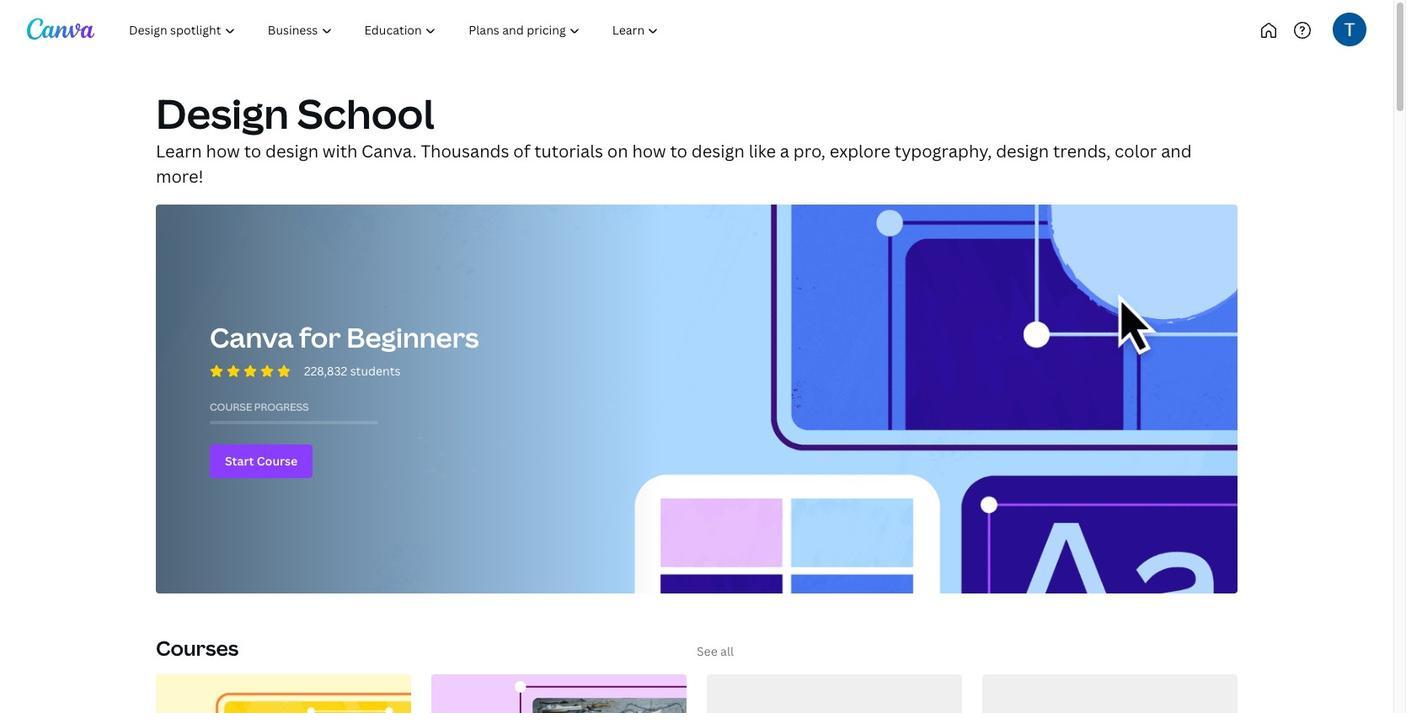 Task type: describe. For each thing, give the bounding box(es) containing it.
see all
[[697, 644, 734, 660]]

1 design from the left
[[265, 140, 319, 163]]

2 design from the left
[[692, 140, 745, 163]]

color
[[1115, 140, 1157, 163]]

courses
[[156, 635, 239, 663]]

beginners
[[346, 320, 479, 356]]

like
[[749, 140, 776, 163]]

a
[[780, 140, 790, 163]]

tutorials
[[535, 140, 603, 163]]

see
[[697, 644, 718, 660]]

all
[[721, 644, 734, 660]]

learn
[[156, 140, 202, 163]]

ds lp top hero banner image image
[[156, 205, 1238, 594]]

2 how from the left
[[632, 140, 666, 163]]

canva pro for nonprofits image
[[431, 675, 687, 714]]

explore
[[830, 140, 891, 163]]

pro,
[[794, 140, 826, 163]]

3 design from the left
[[996, 140, 1049, 163]]

228,832 students
[[304, 363, 401, 379]]

and
[[1161, 140, 1192, 163]]



Task type: locate. For each thing, give the bounding box(es) containing it.
top level navigation element
[[115, 13, 731, 47]]

design left like
[[692, 140, 745, 163]]

how
[[206, 140, 240, 163], [632, 140, 666, 163]]

on
[[607, 140, 628, 163]]

more!
[[156, 165, 204, 188]]

canva for beginners
[[210, 320, 479, 356]]

with
[[323, 140, 358, 163]]

courses link
[[156, 635, 239, 663]]

228,832
[[304, 363, 347, 379]]

to right on
[[670, 140, 688, 163]]

canva.
[[362, 140, 417, 163]]

1 horizontal spatial how
[[632, 140, 666, 163]]

design
[[156, 86, 289, 141]]

course progress
[[210, 401, 309, 415]]

1 to from the left
[[244, 140, 261, 163]]

how right on
[[632, 140, 666, 163]]

1 horizontal spatial design
[[692, 140, 745, 163]]

1 horizontal spatial to
[[670, 140, 688, 163]]

0 horizontal spatial how
[[206, 140, 240, 163]]

school
[[297, 86, 435, 141]]

of
[[513, 140, 531, 163]]

design left trends,
[[996, 140, 1049, 163]]

design left with
[[265, 140, 319, 163]]

course
[[210, 401, 252, 415]]

typography,
[[895, 140, 992, 163]]

canva
[[210, 320, 294, 356]]

how right learn
[[206, 140, 240, 163]]

0 horizontal spatial design
[[265, 140, 319, 163]]

progress
[[254, 401, 309, 415]]

students
[[350, 363, 401, 379]]

to right learn
[[244, 140, 261, 163]]

2 to from the left
[[670, 140, 688, 163]]

see all link
[[697, 644, 734, 660]]

design school learn how to design with canva. thousands of tutorials on how to design like a pro, explore typography, design trends, color and more!
[[156, 86, 1192, 188]]

to
[[244, 140, 261, 163], [670, 140, 688, 163]]

thousands
[[421, 140, 509, 163]]

design
[[265, 140, 319, 163], [692, 140, 745, 163], [996, 140, 1049, 163]]

2 horizontal spatial design
[[996, 140, 1049, 163]]

trends,
[[1053, 140, 1111, 163]]

for
[[299, 320, 341, 356]]

1 how from the left
[[206, 140, 240, 163]]

0 horizontal spatial to
[[244, 140, 261, 163]]

getting started with canva for education image
[[156, 675, 411, 714]]



Task type: vqa. For each thing, say whether or not it's contained in the screenshot.
the leftmost to
yes



